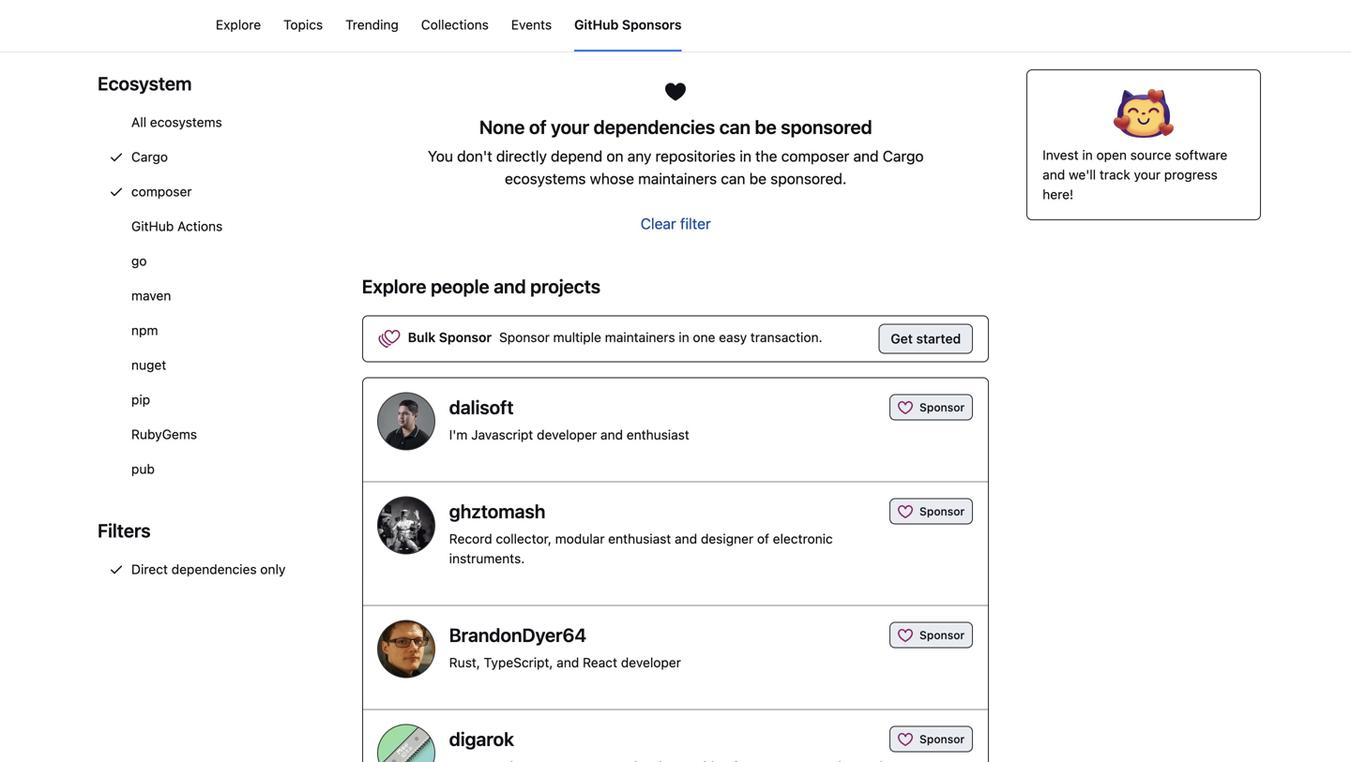 Task type: vqa. For each thing, say whether or not it's contained in the screenshot.
2020
no



Task type: describe. For each thing, give the bounding box(es) containing it.
sponsor for dalisoft
[[920, 401, 965, 414]]

ghztomash link
[[449, 498, 546, 526]]

1 vertical spatial can
[[721, 170, 745, 188]]

electronic
[[773, 532, 833, 547]]

pub link
[[105, 460, 324, 480]]

javascript
[[471, 427, 533, 443]]

ecosystems inside none of your dependencies can be sponsored you don't directly depend on any repositories in the composer and cargo ecosystems whose maintainers can be sponsored.
[[505, 170, 586, 188]]

nuget
[[131, 358, 166, 373]]

cargo link
[[105, 147, 324, 167]]

github actions link
[[105, 217, 324, 236]]

whose
[[590, 170, 634, 188]]

in inside none of your dependencies can be sponsored you don't directly depend on any repositories in the composer and cargo ecosystems whose maintainers can be sponsored.
[[739, 147, 751, 165]]

check image for composer
[[109, 184, 124, 199]]

cargo inside none of your dependencies can be sponsored you don't directly depend on any repositories in the composer and cargo ecosystems whose maintainers can be sponsored.
[[883, 147, 924, 165]]

on
[[606, 147, 623, 165]]

digarok link
[[449, 726, 514, 754]]

repositories
[[655, 147, 736, 165]]

events
[[511, 17, 552, 32]]

trending
[[345, 17, 399, 32]]

software
[[1175, 147, 1228, 163]]

dependencies inside none of your dependencies can be sponsored you don't directly depend on any repositories in the composer and cargo ecosystems whose maintainers can be sponsored.
[[593, 116, 715, 138]]

heart image for ghztomash
[[898, 505, 913, 520]]

sponsor link for dalisoft
[[889, 395, 973, 421]]

dalisoft
[[449, 396, 514, 419]]

none of your dependencies can be sponsored you don't directly depend on any repositories in the composer and cargo ecosystems whose maintainers can be sponsored.
[[428, 116, 924, 188]]

people
[[431, 275, 489, 297]]

0 horizontal spatial cargo
[[131, 149, 168, 165]]

0 horizontal spatial developer
[[537, 427, 597, 443]]

github sponsors
[[574, 17, 682, 32]]

invest in open source software and we'll track your progress here!
[[1043, 147, 1228, 202]]

clear filter link
[[640, 215, 711, 233]]

heart fill image
[[664, 81, 687, 103]]

maintainers inside none of your dependencies can be sponsored you don't directly depend on any repositories in the composer and cargo ecosystems whose maintainers can be sponsored.
[[638, 170, 717, 188]]

rust,
[[449, 655, 480, 671]]

sponsor link for brandondyer64
[[889, 623, 973, 649]]

go link
[[105, 251, 324, 271]]

0 vertical spatial be
[[755, 116, 776, 138]]

transaction.
[[751, 330, 823, 345]]

enthusiast inside record collector, modular enthusiast and designer of electronic instruments.
[[608, 532, 671, 547]]

sponsor link for ghztomash
[[889, 499, 973, 525]]

source
[[1131, 147, 1172, 163]]

the
[[755, 147, 777, 165]]

all
[[131, 114, 146, 130]]

dependencies inside direct dependencies only link
[[171, 562, 257, 578]]

sponsored.
[[770, 170, 847, 188]]

check image for direct dependencies only
[[109, 563, 124, 578]]

you
[[428, 147, 453, 165]]

npm link
[[105, 321, 324, 341]]

pip
[[131, 392, 150, 408]]

go
[[131, 253, 147, 269]]

get started
[[891, 331, 961, 347]]

composer link
[[105, 182, 324, 202]]

designer
[[701, 532, 754, 547]]

directly
[[496, 147, 547, 165]]

we'll
[[1069, 167, 1096, 183]]

github for github sponsors
[[574, 17, 619, 32]]

multiple
[[553, 330, 601, 345]]

instruments.
[[449, 551, 525, 567]]

maven
[[131, 288, 171, 304]]

dalisoft link
[[449, 394, 514, 422]]

direct dependencies only link
[[105, 560, 324, 580]]

in inside invest in open source software and we'll track your progress here!
[[1082, 147, 1093, 163]]

0 horizontal spatial in
[[679, 330, 689, 345]]

record collector, modular enthusiast and designer of electronic instruments.
[[449, 532, 833, 567]]

one
[[693, 330, 716, 345]]

track
[[1100, 167, 1131, 183]]

ecosystem
[[98, 72, 192, 94]]

@digarok image
[[378, 726, 434, 763]]

bulk sponsor sponsor multiple maintainers in one easy transaction.
[[408, 330, 823, 345]]

topics
[[284, 17, 323, 32]]

any
[[627, 147, 651, 165]]

0 horizontal spatial composer
[[131, 184, 192, 199]]

ghztomash
[[449, 501, 546, 523]]

filter
[[680, 215, 711, 233]]

rubygems
[[131, 427, 197, 442]]

composer inside none of your dependencies can be sponsored you don't directly depend on any repositories in the composer and cargo ecosystems whose maintainers can be sponsored.
[[781, 147, 849, 165]]

direct dependencies only
[[131, 562, 286, 578]]

maven link
[[105, 286, 324, 306]]

digarok
[[449, 729, 514, 751]]



Task type: locate. For each thing, give the bounding box(es) containing it.
can down repositories
[[721, 170, 745, 188]]

be
[[755, 116, 776, 138], [749, 170, 766, 188]]

1 check image from the top
[[109, 184, 124, 199]]

0 horizontal spatial dependencies
[[171, 562, 257, 578]]

check image
[[109, 150, 124, 165]]

none
[[479, 116, 525, 138]]

bulk
[[408, 330, 436, 345]]

in
[[739, 147, 751, 165], [1082, 147, 1093, 163], [679, 330, 689, 345]]

1 horizontal spatial composer
[[781, 147, 849, 165]]

started
[[916, 331, 961, 347]]

your
[[551, 116, 589, 138], [1134, 167, 1161, 183]]

of inside record collector, modular enthusiast and designer of electronic instruments.
[[757, 532, 769, 547]]

your down the source
[[1134, 167, 1161, 183]]

check image inside composer link
[[109, 184, 124, 199]]

don't
[[457, 147, 492, 165]]

sponsor for ghztomash
[[920, 505, 965, 518]]

ecosystems up cargo link
[[150, 114, 222, 130]]

explore left topics
[[216, 17, 261, 32]]

github up go
[[131, 219, 174, 234]]

clear filter
[[640, 215, 711, 233]]

1 vertical spatial explore
[[362, 275, 427, 297]]

0 horizontal spatial github
[[131, 219, 174, 234]]

in left one
[[679, 330, 689, 345]]

all ecosystems
[[131, 114, 222, 130]]

explore up bulk
[[362, 275, 427, 297]]

1 heart image from the top
[[898, 401, 913, 416]]

rust, typescript, and react developer
[[449, 655, 681, 671]]

sponsor for brandondyer64
[[920, 629, 965, 642]]

open
[[1097, 147, 1127, 163]]

explore link
[[216, 0, 261, 52]]

1 horizontal spatial github
[[574, 17, 619, 32]]

2 horizontal spatial in
[[1082, 147, 1093, 163]]

1 vertical spatial developer
[[621, 655, 681, 671]]

check image left direct
[[109, 563, 124, 578]]

progress
[[1164, 167, 1218, 183]]

easy
[[719, 330, 747, 345]]

get
[[891, 331, 913, 347]]

maintainers down repositories
[[638, 170, 717, 188]]

sponsors
[[622, 17, 682, 32]]

your inside invest in open source software and we'll track your progress here!
[[1134, 167, 1161, 183]]

react
[[583, 655, 617, 671]]

in left the
[[739, 147, 751, 165]]

of inside none of your dependencies can be sponsored you don't directly depend on any repositories in the composer and cargo ecosystems whose maintainers can be sponsored.
[[529, 116, 546, 138]]

1 vertical spatial of
[[757, 532, 769, 547]]

0 vertical spatial dependencies
[[593, 116, 715, 138]]

pub
[[131, 462, 155, 477]]

brandondyer64
[[449, 625, 587, 647]]

0 horizontal spatial ecosystems
[[150, 114, 222, 130]]

developer
[[537, 427, 597, 443], [621, 655, 681, 671]]

your inside none of your dependencies can be sponsored you don't directly depend on any repositories in the composer and cargo ecosystems whose maintainers can be sponsored.
[[551, 116, 589, 138]]

collections
[[421, 17, 489, 32]]

and inside none of your dependencies can be sponsored you don't directly depend on any repositories in the composer and cargo ecosystems whose maintainers can be sponsored.
[[853, 147, 879, 165]]

i'm javascript developer and enthusiast
[[449, 427, 690, 443]]

1 vertical spatial dependencies
[[171, 562, 257, 578]]

explore for explore people and projects
[[362, 275, 427, 297]]

trending link
[[345, 0, 399, 52]]

npm
[[131, 323, 158, 338]]

composer up sponsored.
[[781, 147, 849, 165]]

0 vertical spatial explore
[[216, 17, 261, 32]]

maintainers right multiple
[[605, 330, 675, 345]]

heart image
[[898, 505, 913, 520], [898, 733, 913, 748]]

github left the sponsors
[[574, 17, 619, 32]]

composer up "github actions"
[[131, 184, 192, 199]]

1 sponsor link from the top
[[889, 395, 973, 421]]

0 horizontal spatial your
[[551, 116, 589, 138]]

in up we'll
[[1082, 147, 1093, 163]]

1 horizontal spatial developer
[[621, 655, 681, 671]]

0 vertical spatial heart image
[[898, 401, 913, 416]]

enthusiast
[[627, 427, 690, 443], [608, 532, 671, 547]]

rubygems link
[[105, 425, 324, 445]]

and
[[853, 147, 879, 165], [1043, 167, 1065, 183], [494, 275, 526, 297], [601, 427, 623, 443], [675, 532, 697, 547], [557, 655, 579, 671]]

@ghztomash image
[[378, 498, 434, 554]]

2 check image from the top
[[109, 563, 124, 578]]

dependencies up any
[[593, 116, 715, 138]]

1 heart image from the top
[[898, 505, 913, 520]]

developer right javascript
[[537, 427, 597, 443]]

only
[[260, 562, 286, 578]]

ecosystems
[[150, 114, 222, 130], [505, 170, 586, 188]]

1 vertical spatial maintainers
[[605, 330, 675, 345]]

heart image
[[898, 401, 913, 416], [898, 629, 913, 644]]

maintainers
[[638, 170, 717, 188], [605, 330, 675, 345]]

3 sponsor link from the top
[[889, 623, 973, 649]]

dependencies
[[593, 116, 715, 138], [171, 562, 257, 578]]

collector,
[[496, 532, 552, 547]]

4 sponsor link from the top
[[889, 727, 973, 753]]

can up repositories
[[719, 116, 750, 138]]

0 vertical spatial your
[[551, 116, 589, 138]]

1 vertical spatial github
[[131, 219, 174, 234]]

2 heart image from the top
[[898, 629, 913, 644]]

dependencies left only
[[171, 562, 257, 578]]

sponsor
[[439, 330, 492, 345], [499, 330, 550, 345], [920, 401, 965, 414], [920, 505, 965, 518], [920, 629, 965, 642], [920, 733, 965, 746]]

1 vertical spatial heart image
[[898, 629, 913, 644]]

github for github actions
[[131, 219, 174, 234]]

0 horizontal spatial explore
[[216, 17, 261, 32]]

collections link
[[421, 0, 489, 52]]

of right designer
[[757, 532, 769, 547]]

sponsor link for digarok
[[889, 727, 973, 753]]

0 vertical spatial can
[[719, 116, 750, 138]]

direct
[[131, 562, 168, 578]]

@dalisoft image
[[378, 394, 434, 450]]

0 vertical spatial of
[[529, 116, 546, 138]]

sponsor link
[[889, 395, 973, 421], [889, 499, 973, 525], [889, 623, 973, 649], [889, 727, 973, 753]]

projects
[[530, 275, 601, 297]]

heart image for dalisoft
[[898, 401, 913, 416]]

all ecosystems link
[[105, 113, 324, 132]]

1 vertical spatial check image
[[109, 563, 124, 578]]

topics link
[[284, 0, 323, 52]]

github
[[574, 17, 619, 32], [131, 219, 174, 234]]

1 vertical spatial heart image
[[898, 733, 913, 748]]

2 sponsor link from the top
[[889, 499, 973, 525]]

github sponsors link
[[574, 0, 682, 52]]

1 vertical spatial your
[[1134, 167, 1161, 183]]

nuget link
[[105, 356, 324, 375]]

check image down check image at left
[[109, 184, 124, 199]]

actions
[[177, 219, 223, 234]]

be down the
[[749, 170, 766, 188]]

brandondyer64 link
[[449, 622, 587, 650]]

0 horizontal spatial of
[[529, 116, 546, 138]]

here!
[[1043, 187, 1074, 202]]

pip link
[[105, 390, 324, 410]]

sponsored
[[781, 116, 872, 138]]

0 vertical spatial enthusiast
[[627, 427, 690, 443]]

clear
[[640, 215, 676, 233]]

0 vertical spatial maintainers
[[638, 170, 717, 188]]

explore for explore
[[216, 17, 261, 32]]

explore people and projects
[[362, 275, 601, 297]]

1 horizontal spatial in
[[739, 147, 751, 165]]

record
[[449, 532, 492, 547]]

check image
[[109, 184, 124, 199], [109, 563, 124, 578]]

invest
[[1043, 147, 1079, 163]]

sponsor for digarok
[[920, 733, 965, 746]]

check image inside direct dependencies only link
[[109, 563, 124, 578]]

0 vertical spatial check image
[[109, 184, 124, 199]]

of up directly
[[529, 116, 546, 138]]

developer right react
[[621, 655, 681, 671]]

1 horizontal spatial of
[[757, 532, 769, 547]]

1 vertical spatial enthusiast
[[608, 532, 671, 547]]

ecosystems down directly
[[505, 170, 586, 188]]

be up the
[[755, 116, 776, 138]]

0 vertical spatial heart image
[[898, 505, 913, 520]]

1 vertical spatial composer
[[131, 184, 192, 199]]

heart image for digarok
[[898, 733, 913, 748]]

explore
[[216, 17, 261, 32], [362, 275, 427, 297]]

filters
[[98, 520, 151, 542]]

1 horizontal spatial explore
[[362, 275, 427, 297]]

0 vertical spatial composer
[[781, 147, 849, 165]]

@brandondyer64 image
[[378, 622, 434, 678]]

composer
[[781, 147, 849, 165], [131, 184, 192, 199]]

0 vertical spatial ecosystems
[[150, 114, 222, 130]]

1 vertical spatial be
[[749, 170, 766, 188]]

depend
[[551, 147, 602, 165]]

your up depend
[[551, 116, 589, 138]]

1 horizontal spatial cargo
[[883, 147, 924, 165]]

typescript,
[[484, 655, 553, 671]]

github actions
[[131, 219, 223, 234]]

1 horizontal spatial dependencies
[[593, 116, 715, 138]]

heart image for brandondyer64
[[898, 629, 913, 644]]

1 horizontal spatial your
[[1134, 167, 1161, 183]]

and inside record collector, modular enthusiast and designer of electronic instruments.
[[675, 532, 697, 547]]

0 vertical spatial github
[[574, 17, 619, 32]]

1 horizontal spatial ecosystems
[[505, 170, 586, 188]]

2 heart image from the top
[[898, 733, 913, 748]]

i'm
[[449, 427, 468, 443]]

0 vertical spatial developer
[[537, 427, 597, 443]]

and inside invest in open source software and we'll track your progress here!
[[1043, 167, 1065, 183]]

get started link
[[879, 324, 973, 354]]

modular
[[555, 532, 605, 547]]

events link
[[511, 0, 552, 52]]

1 vertical spatial ecosystems
[[505, 170, 586, 188]]



